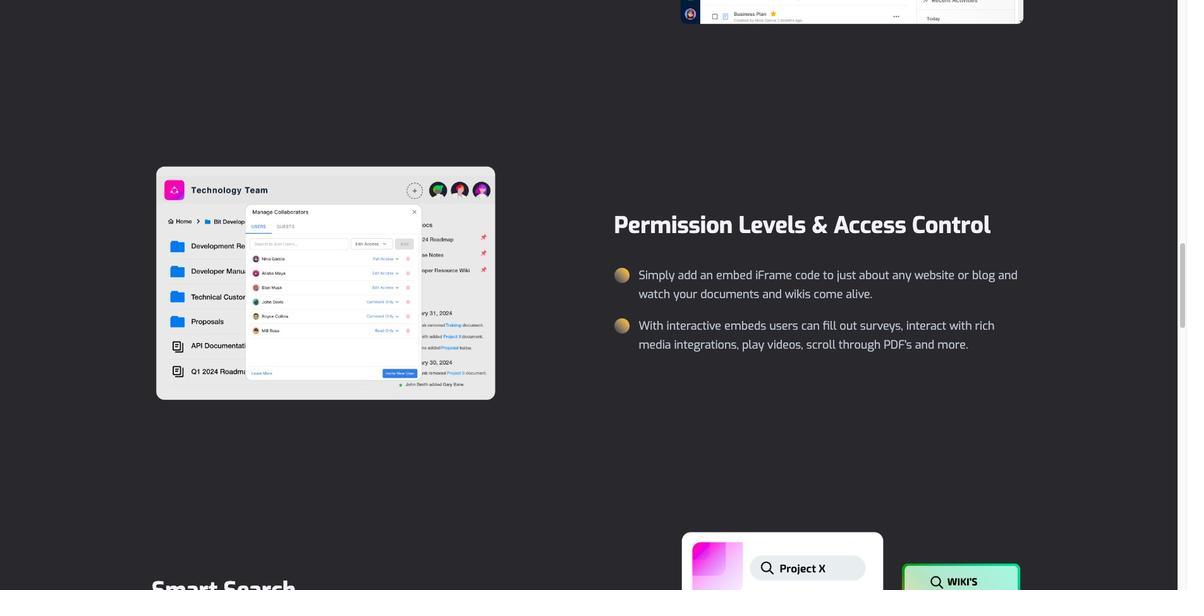 Task type: describe. For each thing, give the bounding box(es) containing it.
or
[[958, 268, 969, 283]]

fill
[[823, 318, 837, 334]]

and inside with interactive embeds users can fill out surveys, interact with rich media integrations, play videos, scroll through pdf's and more.
[[915, 337, 935, 353]]

embed
[[716, 268, 752, 283]]

simply add an embed iframe code to just about any website or blog and watch your documents and wikis come alive.
[[639, 268, 1018, 302]]

just
[[837, 268, 856, 283]]

play
[[742, 337, 764, 353]]

with
[[950, 318, 972, 334]]

0 horizontal spatial and
[[762, 287, 782, 302]]

integrations,
[[674, 337, 739, 353]]

about
[[859, 268, 889, 283]]

levels
[[739, 210, 806, 241]]

watch
[[639, 287, 670, 302]]

rich
[[975, 318, 995, 334]]

can
[[801, 318, 820, 334]]

interact
[[906, 318, 946, 334]]

your
[[673, 287, 697, 302]]

come
[[814, 287, 843, 302]]

with interactive embeds users can fill out surveys, interact with rich media integrations, play videos, scroll through pdf's and more.
[[639, 318, 995, 353]]

permission levels & access control
[[614, 210, 991, 241]]

add
[[678, 268, 697, 283]]

embeds
[[724, 318, 766, 334]]

pdf's
[[884, 337, 912, 353]]

to
[[823, 268, 834, 283]]

simply
[[639, 268, 675, 283]]



Task type: vqa. For each thing, say whether or not it's contained in the screenshot.
SOCIAL
no



Task type: locate. For each thing, give the bounding box(es) containing it.
2 vertical spatial and
[[915, 337, 935, 353]]

out
[[840, 318, 857, 334]]

iframe
[[756, 268, 792, 283]]

blog
[[972, 268, 995, 283]]

media
[[639, 337, 671, 353]]

any
[[892, 268, 911, 283]]

with
[[639, 318, 664, 334]]

code
[[795, 268, 820, 283]]

and down the iframe
[[762, 287, 782, 302]]

& access
[[812, 210, 906, 241]]

2 horizontal spatial and
[[998, 268, 1018, 283]]

an
[[700, 268, 713, 283]]

through
[[839, 337, 881, 353]]

1 vertical spatial and
[[762, 287, 782, 302]]

website
[[915, 268, 955, 283]]

and
[[998, 268, 1018, 283], [762, 287, 782, 302], [915, 337, 935, 353]]

list
[[614, 266, 1026, 355]]

videos,
[[767, 337, 803, 353]]

surveys,
[[860, 318, 903, 334]]

0 vertical spatial and
[[998, 268, 1018, 283]]

users
[[769, 318, 798, 334]]

interactive
[[667, 318, 721, 334]]

permission
[[614, 210, 733, 241]]

1 horizontal spatial and
[[915, 337, 935, 353]]

scroll
[[806, 337, 836, 353]]

control
[[912, 210, 991, 241]]

alive.
[[846, 287, 872, 302]]

and down interact
[[915, 337, 935, 353]]

more.
[[938, 337, 968, 353]]

list containing simply add an embed iframe code to just about any website or blog and watch your documents and wikis come alive.
[[614, 266, 1026, 355]]

wikis
[[785, 287, 811, 302]]

documents
[[701, 287, 759, 302]]

and right the blog
[[998, 268, 1018, 283]]



